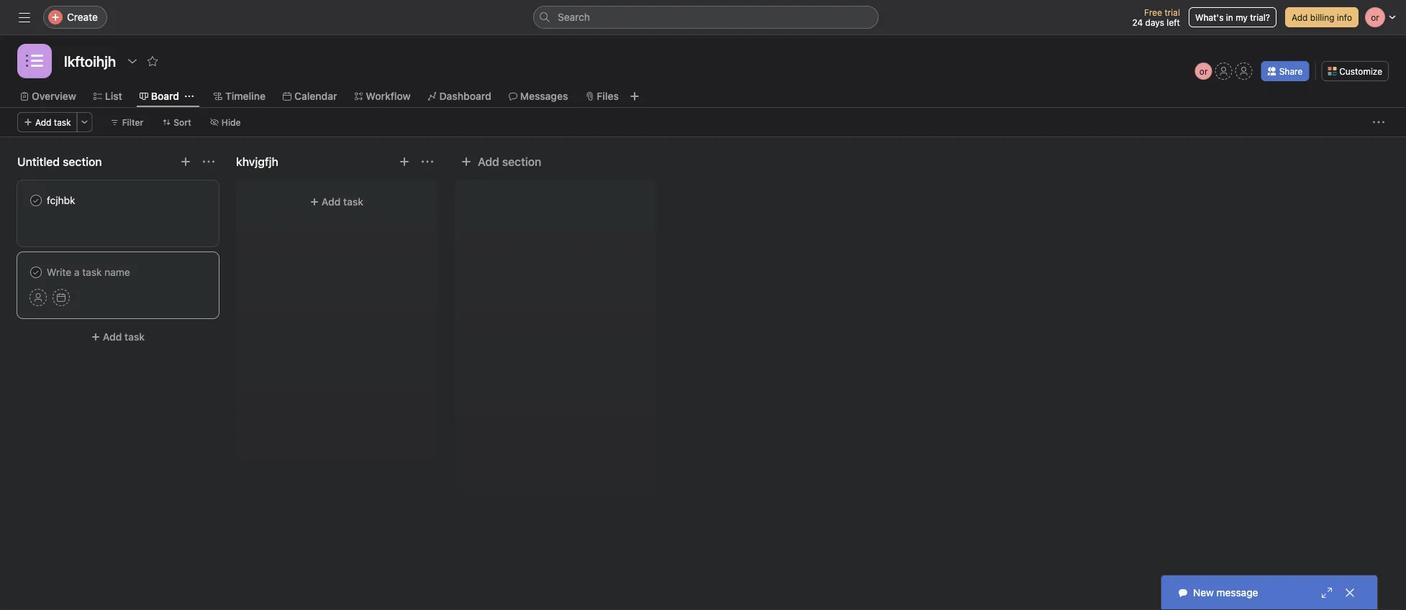 Task type: describe. For each thing, give the bounding box(es) containing it.
hide
[[222, 117, 241, 127]]

create button
[[43, 6, 107, 29]]

info
[[1337, 12, 1352, 22]]

add inside button
[[478, 155, 499, 169]]

search list box
[[533, 6, 879, 29]]

untitled section
[[17, 155, 102, 169]]

search
[[558, 11, 590, 23]]

add inside button
[[1292, 12, 1308, 22]]

khvjgfjh
[[236, 155, 278, 169]]

sort button
[[156, 112, 198, 132]]

or
[[1199, 66, 1208, 76]]

search button
[[533, 6, 879, 29]]

filter
[[122, 117, 143, 127]]

share button
[[1261, 61, 1309, 81]]

sort
[[174, 117, 191, 127]]

task for topmost add task button
[[54, 117, 71, 127]]

customize
[[1339, 66, 1382, 76]]

free
[[1144, 7, 1162, 17]]

what's
[[1195, 12, 1224, 22]]

more actions image
[[1373, 117, 1384, 128]]

Write a task name text field
[[30, 265, 207, 281]]

Completed checkbox
[[27, 264, 45, 281]]

add section button
[[455, 149, 547, 175]]

trial?
[[1250, 12, 1270, 22]]

task for add task button to the middle
[[343, 196, 363, 208]]

board
[[151, 90, 179, 102]]

fcjhbk
[[47, 195, 75, 207]]

list link
[[93, 89, 122, 104]]

workflow
[[366, 90, 411, 102]]

2 vertical spatial add task button
[[17, 325, 219, 350]]

add billing info button
[[1285, 7, 1359, 27]]

my
[[1236, 12, 1248, 22]]

what's in my trial?
[[1195, 12, 1270, 22]]

show options image
[[127, 55, 138, 67]]

tab actions image
[[185, 92, 194, 101]]

add billing info
[[1292, 12, 1352, 22]]

trial
[[1165, 7, 1180, 17]]

expand sidebar image
[[19, 12, 30, 23]]



Task type: locate. For each thing, give the bounding box(es) containing it.
add task image
[[180, 156, 191, 168], [399, 156, 410, 168]]

overview link
[[20, 89, 76, 104]]

0 vertical spatial add task button
[[17, 112, 77, 132]]

None text field
[[60, 48, 120, 74]]

2 horizontal spatial add task
[[322, 196, 363, 208]]

expand new message image
[[1321, 588, 1333, 599]]

more section actions image
[[422, 156, 433, 168]]

add task button
[[17, 112, 77, 132], [245, 189, 429, 215], [17, 325, 219, 350]]

2 horizontal spatial task
[[343, 196, 363, 208]]

calendar link
[[283, 89, 337, 104]]

create
[[67, 11, 98, 23]]

customize button
[[1321, 61, 1389, 81]]

board link
[[139, 89, 179, 104]]

1 vertical spatial add task button
[[245, 189, 429, 215]]

billing
[[1310, 12, 1334, 22]]

in
[[1226, 12, 1233, 22]]

timeline link
[[214, 89, 265, 104]]

more section actions image
[[203, 156, 214, 168]]

add to starred image
[[147, 55, 158, 67]]

Completed checkbox
[[27, 192, 45, 209]]

free trial 24 days left
[[1132, 7, 1180, 27]]

files
[[597, 90, 619, 102]]

add
[[1292, 12, 1308, 22], [35, 117, 51, 127], [478, 155, 499, 169], [322, 196, 341, 208], [103, 331, 122, 343]]

task for bottom add task button
[[124, 331, 145, 343]]

0 vertical spatial task
[[54, 117, 71, 127]]

section
[[502, 155, 541, 169]]

24
[[1132, 17, 1143, 27]]

add task
[[35, 117, 71, 127], [322, 196, 363, 208], [103, 331, 145, 343]]

messages
[[520, 90, 568, 102]]

overview
[[32, 90, 76, 102]]

days
[[1145, 17, 1164, 27]]

0 horizontal spatial add task
[[35, 117, 71, 127]]

share
[[1279, 66, 1303, 76]]

files link
[[585, 89, 619, 104]]

add section
[[478, 155, 541, 169]]

new message
[[1193, 588, 1258, 599]]

1 horizontal spatial add task
[[103, 331, 145, 343]]

1 horizontal spatial task
[[124, 331, 145, 343]]

add tab image
[[629, 91, 640, 102]]

or button
[[1195, 63, 1212, 80]]

add task image for untitled section
[[180, 156, 191, 168]]

more actions image
[[80, 118, 89, 127]]

0 vertical spatial add task
[[35, 117, 71, 127]]

workflow link
[[354, 89, 411, 104]]

dashboard
[[439, 90, 491, 102]]

hide button
[[204, 112, 247, 132]]

filter button
[[104, 112, 150, 132]]

dashboard link
[[428, 89, 491, 104]]

1 vertical spatial add task
[[322, 196, 363, 208]]

add task image left more section actions image
[[399, 156, 410, 168]]

add task image left more section actions icon
[[180, 156, 191, 168]]

completed image
[[27, 264, 45, 281]]

2 add task image from the left
[[399, 156, 410, 168]]

task
[[54, 117, 71, 127], [343, 196, 363, 208], [124, 331, 145, 343]]

left
[[1167, 17, 1180, 27]]

list image
[[26, 53, 43, 70]]

what's in my trial? button
[[1189, 7, 1276, 27]]

1 add task image from the left
[[180, 156, 191, 168]]

messages link
[[509, 89, 568, 104]]

2 vertical spatial add task
[[103, 331, 145, 343]]

list
[[105, 90, 122, 102]]

close image
[[1344, 588, 1356, 599]]

calendar
[[294, 90, 337, 102]]

0 horizontal spatial add task image
[[180, 156, 191, 168]]

timeline
[[225, 90, 265, 102]]

1 horizontal spatial add task image
[[399, 156, 410, 168]]

add task image for khvjgfjh
[[399, 156, 410, 168]]

1 vertical spatial task
[[343, 196, 363, 208]]

2 vertical spatial task
[[124, 331, 145, 343]]

0 horizontal spatial task
[[54, 117, 71, 127]]

completed image
[[27, 192, 45, 209]]



Task type: vqa. For each thing, say whether or not it's contained in the screenshot.
Workflow
yes



